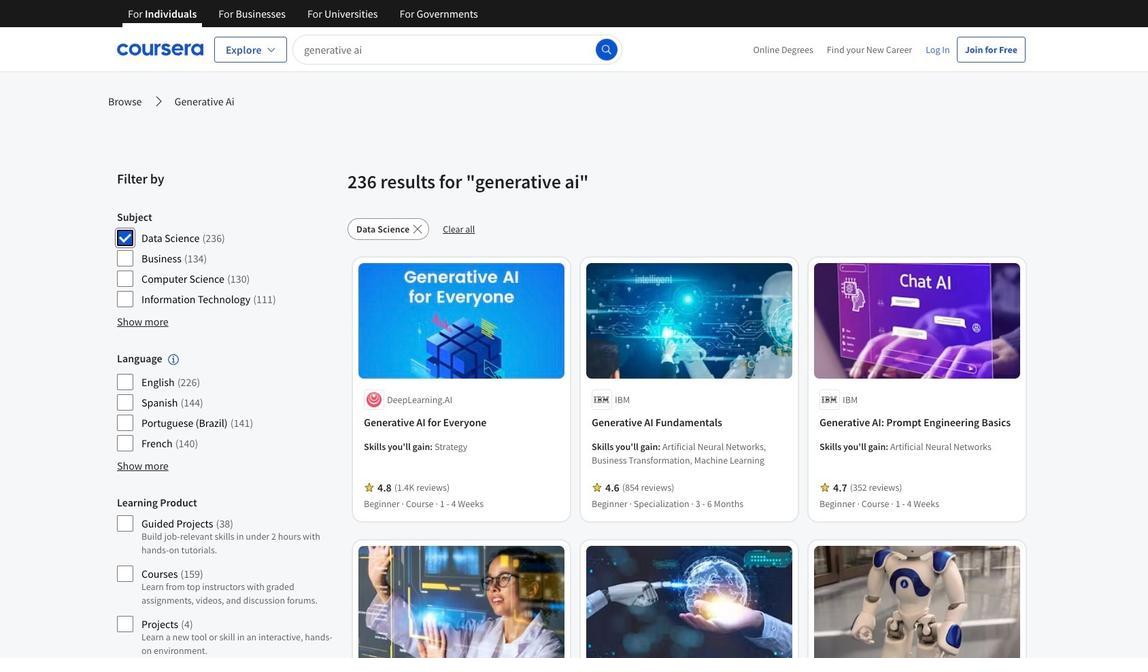 Task type: locate. For each thing, give the bounding box(es) containing it.
banner navigation
[[117, 0, 489, 27]]

2 vertical spatial group
[[117, 496, 340, 659]]

0 vertical spatial group
[[117, 210, 340, 308]]

group
[[117, 210, 340, 308], [117, 352, 340, 453], [117, 496, 340, 659]]

None search field
[[292, 34, 623, 64]]

coursera image
[[117, 38, 203, 60]]

1 vertical spatial group
[[117, 352, 340, 453]]



Task type: describe. For each thing, give the bounding box(es) containing it.
1 group from the top
[[117, 210, 340, 308]]

2 group from the top
[[117, 352, 340, 453]]

3 group from the top
[[117, 496, 340, 659]]

What do you want to learn? text field
[[292, 34, 623, 64]]

information about this filter group image
[[168, 355, 179, 366]]



Task type: vqa. For each thing, say whether or not it's contained in the screenshot.
"options,"
no



